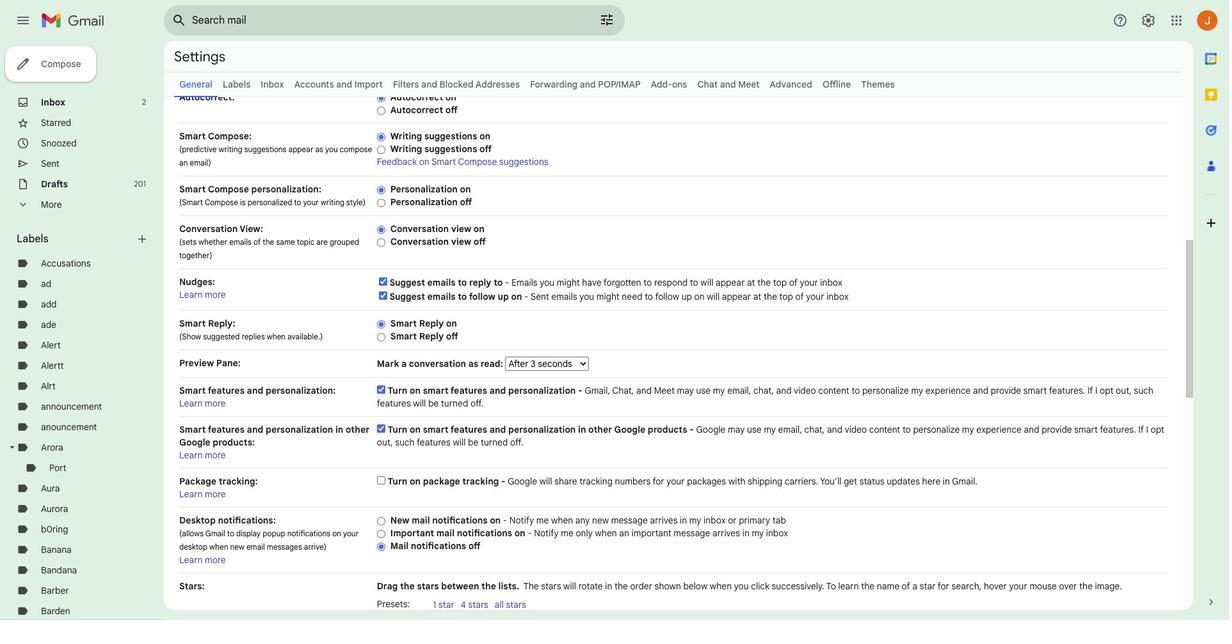 Task type: locate. For each thing, give the bounding box(es) containing it.
1 vertical spatial autocorrect
[[390, 104, 443, 116]]

a right name
[[912, 581, 917, 593]]

learn more link for nudges:
[[179, 289, 226, 301]]

more down 'products:'
[[205, 450, 226, 462]]

0 vertical spatial i
[[1095, 385, 1098, 397]]

autocorrect off
[[390, 104, 458, 116]]

2 view from the top
[[451, 236, 471, 248]]

writing
[[219, 145, 242, 154], [321, 198, 344, 207]]

rotate
[[578, 581, 603, 593]]

4 learn more link from the top
[[179, 489, 226, 501]]

1 other from the left
[[346, 424, 369, 436]]

reply up smart reply off on the left bottom of page
[[419, 318, 444, 330]]

compose button
[[5, 46, 96, 82]]

inbox link up starred link
[[41, 97, 65, 108]]

learn more link up 'package'
[[179, 450, 226, 462]]

smart up (smart at the top
[[179, 184, 206, 195]]

off up feedback on smart compose suggestions link
[[480, 143, 492, 155]]

1 horizontal spatial writing
[[321, 198, 344, 207]]

notify left only
[[534, 528, 559, 540]]

arrives down or
[[712, 528, 740, 540]]

1 star 4 stars all stars
[[433, 600, 526, 611]]

1 more from the top
[[205, 289, 226, 301]]

personalization up turn on smart features and personalization in other google products -
[[508, 385, 576, 397]]

2 learn more link from the top
[[179, 398, 226, 410]]

when
[[267, 332, 286, 342], [551, 515, 573, 527], [595, 528, 617, 540], [209, 543, 228, 552], [710, 581, 732, 593]]

compose down writing suggestions off
[[458, 156, 497, 168]]

1 vertical spatial personalize
[[913, 424, 960, 436]]

ad
[[41, 278, 51, 290]]

your inside desktop notifications: (allows gmail to display popup notifications on your desktop when new email messages arrive) learn more
[[343, 529, 359, 539]]

learn more link for smart features and personalization:
[[179, 398, 226, 410]]

learn more link down 'package'
[[179, 489, 226, 501]]

other
[[346, 424, 369, 436], [588, 424, 612, 436]]

1 vertical spatial an
[[619, 528, 629, 540]]

1 horizontal spatial personalize
[[913, 424, 960, 436]]

0 vertical spatial off.
[[470, 398, 483, 410]]

1 vertical spatial notify
[[534, 528, 559, 540]]

5 learn from the top
[[179, 555, 203, 567]]

4 stars link
[[461, 600, 495, 613]]

1 vertical spatial i
[[1146, 424, 1148, 436]]

gmail, chat, and meet may use my email, chat, and video content to personalize my experience and provide smart features. if i opt out, such features will be turned off.
[[377, 385, 1153, 410]]

settings image
[[1141, 13, 1156, 28]]

emails
[[229, 237, 251, 247], [427, 277, 456, 289], [427, 291, 456, 303], [551, 291, 577, 303]]

be down the conversation on the bottom of the page
[[428, 398, 439, 410]]

stars
[[417, 581, 439, 593], [541, 581, 561, 593], [468, 600, 488, 611], [506, 600, 526, 611]]

learn down preview in the left bottom of the page
[[179, 398, 203, 410]]

inbox link right labels link in the left of the page
[[261, 79, 284, 90]]

1 horizontal spatial use
[[747, 424, 762, 436]]

personalization for turn on smart features and personalization -
[[508, 385, 576, 397]]

to inside gmail, chat, and meet may use my email, chat, and video content to personalize my experience and provide smart features. if i opt out, such features will be turned off.
[[852, 385, 860, 397]]

smart inside smart compose personalization: (smart compose is personalized to your writing style)
[[179, 184, 206, 195]]

if inside "google may use my email, chat, and video content to personalize my experience and provide smart features. if i opt out, such features will be turned off."
[[1138, 424, 1144, 436]]

0 vertical spatial may
[[677, 385, 694, 397]]

star right 1
[[439, 600, 454, 611]]

smart right smart reply on 'radio'
[[390, 318, 417, 330]]

off down the filters and blocked addresses
[[445, 104, 458, 116]]

chat, up the carriers.
[[804, 424, 825, 436]]

0 vertical spatial personalization:
[[251, 184, 321, 195]]

1 vertical spatial may
[[728, 424, 745, 436]]

None checkbox
[[379, 278, 387, 286], [377, 386, 385, 394], [379, 278, 387, 286], [377, 386, 385, 394]]

0 horizontal spatial if
[[1088, 385, 1093, 397]]

off up reply
[[474, 236, 486, 248]]

learn up 'package'
[[179, 450, 203, 462]]

writing right "writing suggestions on" option
[[390, 131, 422, 142]]

new down display
[[230, 543, 244, 552]]

3 more from the top
[[205, 450, 226, 462]]

features down the "pane:"
[[208, 385, 245, 397]]

labels
[[223, 79, 250, 90], [17, 233, 48, 246]]

1 vertical spatial if
[[1138, 424, 1144, 436]]

notify
[[509, 515, 534, 527], [534, 528, 559, 540]]

learn more link down desktop
[[179, 555, 226, 567]]

0 horizontal spatial chat,
[[753, 385, 774, 397]]

labels for labels heading
[[17, 233, 48, 246]]

me left any at the bottom of the page
[[536, 515, 549, 527]]

smart inside the smart reply: (show suggested replies when available.)
[[179, 318, 206, 330]]

0 vertical spatial content
[[818, 385, 849, 397]]

be inside gmail, chat, and meet may use my email, chat, and video content to personalize my experience and provide smart features. if i opt out, such features will be turned off.
[[428, 398, 439, 410]]

0 horizontal spatial follow
[[469, 291, 495, 303]]

1 horizontal spatial arrives
[[712, 528, 740, 540]]

2 reply from the top
[[419, 331, 444, 342]]

turned inside "google may use my email, chat, and video content to personalize my experience and provide smart features. if i opt out, such features will be turned off."
[[481, 437, 508, 449]]

be down turn on smart features and personalization -
[[468, 437, 478, 449]]

emails down view:
[[229, 237, 251, 247]]

new up important mail notifications on - notify me only when an important message arrives in my inbox
[[592, 515, 609, 527]]

1 horizontal spatial turned
[[481, 437, 508, 449]]

features up 'products:'
[[208, 424, 245, 436]]

conversation down conversation view on
[[390, 236, 449, 248]]

suggest
[[389, 277, 425, 289], [389, 291, 425, 303]]

arrive)
[[304, 543, 327, 552]]

you left "compose"
[[325, 145, 338, 154]]

over
[[1059, 581, 1077, 593]]

labels up autocorrect: on the top left
[[223, 79, 250, 90]]

1 vertical spatial email,
[[778, 424, 802, 436]]

main menu image
[[15, 13, 31, 28]]

provide inside gmail, chat, and meet may use my email, chat, and video content to personalize my experience and provide smart features. if i opt out, such features will be turned off.
[[991, 385, 1021, 397]]

order
[[630, 581, 652, 593]]

notify left any at the bottom of the page
[[509, 515, 534, 527]]

1 vertical spatial video
[[845, 424, 867, 436]]

0 vertical spatial me
[[536, 515, 549, 527]]

conversation inside conversation view: (sets whether emails of the same topic are grouped together)
[[179, 223, 238, 235]]

google left products
[[614, 424, 645, 436]]

reply for on
[[419, 318, 444, 330]]

you
[[325, 145, 338, 154], [540, 277, 555, 289], [580, 291, 594, 303], [734, 581, 749, 593]]

0 vertical spatial view
[[451, 223, 471, 235]]

conversation up whether on the top
[[179, 223, 238, 235]]

to inside "google may use my email, chat, and video content to personalize my experience and provide smart features. if i opt out, such features will be turned off."
[[903, 424, 911, 436]]

0 vertical spatial inbox
[[261, 79, 284, 90]]

smart compose: (predictive writing suggestions appear as you compose an email)
[[179, 131, 372, 168]]

1 vertical spatial inbox
[[41, 97, 65, 108]]

me for only
[[561, 528, 574, 540]]

message right important
[[674, 528, 710, 540]]

1 up from the left
[[498, 291, 509, 303]]

arora link
[[41, 442, 63, 454]]

learn more link down preview in the left bottom of the page
[[179, 398, 226, 410]]

content inside gmail, chat, and meet may use my email, chat, and video content to personalize my experience and provide smart features. if i opt out, such features will be turned off.
[[818, 385, 849, 397]]

1 vertical spatial personalization:
[[266, 385, 336, 397]]

0 vertical spatial notify
[[509, 515, 534, 527]]

2 personalization from the top
[[390, 197, 458, 208]]

1 horizontal spatial such
[[1134, 385, 1153, 397]]

turn on smart features and personalization -
[[388, 385, 585, 397]]

0 vertical spatial as
[[315, 145, 323, 154]]

1 autocorrect from the top
[[390, 92, 443, 103]]

when right replies at the bottom of the page
[[267, 332, 286, 342]]

1 vertical spatial meet
[[654, 385, 675, 397]]

1 horizontal spatial a
[[912, 581, 917, 593]]

smart for smart compose: (predictive writing suggestions appear as you compose an email)
[[179, 131, 206, 142]]

1 horizontal spatial experience
[[976, 424, 1022, 436]]

reply
[[419, 318, 444, 330], [419, 331, 444, 342]]

package
[[179, 476, 216, 488]]

accounts and import
[[294, 79, 383, 90]]

2 turn from the top
[[388, 424, 407, 436]]

message
[[611, 515, 648, 527], [674, 528, 710, 540]]

personalization down smart features and personalization: learn more
[[266, 424, 333, 436]]

off up between
[[468, 541, 481, 552]]

google left share
[[508, 476, 537, 488]]

an for email)
[[179, 158, 188, 168]]

0 vertical spatial personalization
[[390, 184, 458, 195]]

0 horizontal spatial labels
[[17, 233, 48, 246]]

1 vertical spatial provide
[[1042, 424, 1072, 436]]

inbox
[[820, 277, 842, 289], [827, 291, 849, 303], [704, 515, 726, 527], [766, 528, 788, 540]]

b0ring link
[[41, 524, 68, 536]]

turned inside gmail, chat, and meet may use my email, chat, and video content to personalize my experience and provide smart features. if i opt out, such features will be turned off.
[[441, 398, 468, 410]]

more inside smart features and personalization: learn more
[[205, 398, 226, 410]]

new inside desktop notifications: (allows gmail to display popup notifications on your desktop when new email messages arrive) learn more
[[230, 543, 244, 552]]

i inside gmail, chat, and meet may use my email, chat, and video content to personalize my experience and provide smart features. if i opt out, such features will be turned off.
[[1095, 385, 1098, 397]]

accounts
[[294, 79, 334, 90]]

1 turn from the top
[[388, 385, 407, 397]]

0 vertical spatial chat,
[[753, 385, 774, 397]]

1 view from the top
[[451, 223, 471, 235]]

share
[[555, 476, 577, 488]]

products
[[648, 424, 687, 436]]

message up important
[[611, 515, 648, 527]]

aura link
[[41, 483, 60, 495]]

need
[[622, 291, 642, 303]]

autocorrect up autocorrect off
[[390, 92, 443, 103]]

will
[[701, 277, 713, 289], [707, 291, 720, 303], [413, 398, 426, 410], [453, 437, 466, 449], [539, 476, 552, 488], [563, 581, 576, 593]]

1 vertical spatial opt
[[1151, 424, 1164, 436]]

more down nudges: at the left
[[205, 289, 226, 301]]

3 learn from the top
[[179, 450, 203, 462]]

1 horizontal spatial i
[[1146, 424, 1148, 436]]

smart inside smart compose: (predictive writing suggestions appear as you compose an email)
[[179, 131, 206, 142]]

if
[[1088, 385, 1093, 397], [1138, 424, 1144, 436]]

pane:
[[216, 358, 241, 369]]

follow down respond
[[655, 291, 679, 303]]

labels inside 'labels' navigation
[[17, 233, 48, 246]]

autocorrect on
[[390, 92, 456, 103]]

google right products
[[696, 424, 726, 436]]

nudges: learn more
[[179, 277, 226, 301]]

to
[[294, 198, 301, 207], [458, 277, 467, 289], [494, 277, 503, 289], [644, 277, 652, 289], [690, 277, 698, 289], [458, 291, 467, 303], [645, 291, 653, 303], [852, 385, 860, 397], [903, 424, 911, 436], [227, 529, 234, 539]]

0 horizontal spatial as
[[315, 145, 323, 154]]

tracking right share
[[579, 476, 613, 488]]

alrt
[[41, 381, 56, 392]]

for left search,
[[938, 581, 949, 593]]

learn inside smart features and personalization: learn more
[[179, 398, 203, 410]]

0 vertical spatial turned
[[441, 398, 468, 410]]

and inside smart features and personalization in other google products: learn more
[[247, 424, 263, 436]]

personalization down personalization on
[[390, 197, 458, 208]]

(allows
[[179, 529, 204, 539]]

0 horizontal spatial new
[[230, 543, 244, 552]]

on inside desktop notifications: (allows gmail to display popup notifications on your desktop when new email messages arrive) learn more
[[332, 529, 341, 539]]

chat and meet link
[[697, 79, 760, 90]]

0 horizontal spatial inbox
[[41, 97, 65, 108]]

1 horizontal spatial tracking
[[579, 476, 613, 488]]

i
[[1095, 385, 1098, 397], [1146, 424, 1148, 436]]

content inside "google may use my email, chat, and video content to personalize my experience and provide smart features. if i opt out, such features will be turned off."
[[869, 424, 900, 436]]

turn
[[388, 385, 407, 397], [388, 424, 407, 436], [388, 476, 407, 488]]

labels down more
[[17, 233, 48, 246]]

an left important
[[619, 528, 629, 540]]

0 horizontal spatial may
[[677, 385, 694, 397]]

1 vertical spatial mail
[[436, 528, 455, 540]]

2 autocorrect from the top
[[390, 104, 443, 116]]

1 vertical spatial as
[[468, 358, 478, 370]]

sent inside 'labels' navigation
[[41, 158, 59, 170]]

0 horizontal spatial writing
[[219, 145, 242, 154]]

mouse
[[1030, 581, 1057, 593]]

email, inside "google may use my email, chat, and video content to personalize my experience and provide smart features. if i opt out, such features will be turned off."
[[778, 424, 802, 436]]

meet up products
[[654, 385, 675, 397]]

off for reply
[[446, 331, 458, 342]]

labels navigation
[[0, 41, 164, 621]]

2 vertical spatial appear
[[722, 291, 751, 303]]

updates
[[887, 476, 920, 488]]

0 vertical spatial provide
[[991, 385, 1021, 397]]

Smart Reply on radio
[[377, 320, 385, 330]]

1 vertical spatial view
[[451, 236, 471, 248]]

2 learn from the top
[[179, 398, 203, 410]]

new mail notifications on - notify me when any new message arrives in my inbox or primary tab
[[390, 515, 786, 527]]

gmail image
[[41, 8, 111, 33]]

4 learn from the top
[[179, 489, 203, 501]]

features inside "google may use my email, chat, and video content to personalize my experience and provide smart features. if i opt out, such features will be turned off."
[[417, 437, 451, 449]]

an left the email)
[[179, 158, 188, 168]]

suggest emails to reply to - emails you might have forgotten to respond to will appear at the top of your inbox
[[389, 277, 842, 289]]

3 turn from the top
[[388, 476, 407, 488]]

features. inside "google may use my email, chat, and video content to personalize my experience and provide smart features. if i opt out, such features will be turned off."
[[1100, 424, 1136, 436]]

1 learn more link from the top
[[179, 289, 226, 301]]

features inside gmail, chat, and meet may use my email, chat, and video content to personalize my experience and provide smart features. if i opt out, such features will be turned off.
[[377, 398, 411, 410]]

for
[[653, 476, 664, 488], [938, 581, 949, 593]]

stars up 1
[[417, 581, 439, 593]]

0 horizontal spatial such
[[395, 437, 415, 449]]

might left have
[[557, 277, 580, 289]]

when down gmail
[[209, 543, 228, 552]]

a right mark
[[401, 358, 407, 370]]

2 follow from the left
[[655, 291, 679, 303]]

0 vertical spatial opt
[[1100, 385, 1113, 397]]

an inside smart compose: (predictive writing suggestions appear as you compose an email)
[[179, 158, 188, 168]]

1 writing from the top
[[390, 131, 422, 142]]

in inside smart features and personalization in other google products: learn more
[[335, 424, 343, 436]]

video inside gmail, chat, and meet may use my email, chat, and video content to personalize my experience and provide smart features. if i opt out, such features will be turned off.
[[794, 385, 816, 397]]

more down 'package'
[[205, 489, 226, 501]]

turned down turn on smart features and personalization in other google products -
[[481, 437, 508, 449]]

appear
[[288, 145, 313, 154], [716, 277, 745, 289], [722, 291, 751, 303]]

smart up 'package'
[[179, 424, 206, 436]]

1 horizontal spatial labels
[[223, 79, 250, 90]]

smart down preview in the left bottom of the page
[[179, 385, 206, 397]]

if inside gmail, chat, and meet may use my email, chat, and video content to personalize my experience and provide smart features. if i opt out, such features will be turned off.
[[1088, 385, 1093, 397]]

2 other from the left
[[588, 424, 612, 436]]

an for important
[[619, 528, 629, 540]]

appear inside smart compose: (predictive writing suggestions appear as you compose an email)
[[288, 145, 313, 154]]

suggest for suggest emails to follow up on - sent emails you might need to follow up on will appear at the top of your inbox
[[389, 291, 425, 303]]

mail for new
[[412, 515, 430, 527]]

learn more link for package tracking:
[[179, 489, 226, 501]]

0 vertical spatial such
[[1134, 385, 1153, 397]]

barber link
[[41, 586, 69, 597]]

chat,
[[753, 385, 774, 397], [804, 424, 825, 436]]

follow down reply
[[469, 291, 495, 303]]

0 horizontal spatial tracking
[[462, 476, 499, 488]]

view for on
[[451, 223, 471, 235]]

0 vertical spatial writing
[[219, 145, 242, 154]]

0 horizontal spatial might
[[557, 277, 580, 289]]

all stars link
[[495, 600, 532, 613]]

1 vertical spatial labels
[[17, 233, 48, 246]]

2 writing from the top
[[390, 143, 422, 155]]

mail for important
[[436, 528, 455, 540]]

have
[[582, 277, 601, 289]]

1 horizontal spatial if
[[1138, 424, 1144, 436]]

1 horizontal spatial mail
[[436, 528, 455, 540]]

0 horizontal spatial turned
[[441, 398, 468, 410]]

0 vertical spatial a
[[401, 358, 407, 370]]

0 horizontal spatial be
[[428, 398, 439, 410]]

arrives up important
[[650, 515, 678, 527]]

2 suggest from the top
[[389, 291, 425, 303]]

get
[[844, 476, 857, 488]]

1 horizontal spatial email,
[[778, 424, 802, 436]]

of inside conversation view: (sets whether emails of the same topic are grouped together)
[[253, 237, 261, 247]]

me left only
[[561, 528, 574, 540]]

filters and blocked addresses link
[[393, 79, 520, 90]]

tab list
[[1193, 41, 1229, 575]]

0 vertical spatial top
[[773, 277, 787, 289]]

1 vertical spatial reply
[[419, 331, 444, 342]]

conversation up conversation view off
[[390, 223, 449, 235]]

(sets
[[179, 237, 197, 247]]

sent
[[41, 158, 59, 170], [531, 291, 549, 303]]

personalization: down the available.)
[[266, 385, 336, 397]]

add-ons link
[[651, 79, 687, 90]]

reply down the smart reply on
[[419, 331, 444, 342]]

more
[[205, 289, 226, 301], [205, 398, 226, 410], [205, 450, 226, 462], [205, 489, 226, 501], [205, 555, 226, 567]]

advanced
[[770, 79, 812, 90]]

0 horizontal spatial opt
[[1100, 385, 1113, 397]]

smart for smart reply on
[[390, 318, 417, 330]]

star left search,
[[920, 581, 936, 593]]

other inside smart features and personalization in other google products: learn more
[[346, 424, 369, 436]]

smart for smart reply: (show suggested replies when available.)
[[179, 318, 206, 330]]

features down turn on smart features and personalization -
[[451, 424, 487, 436]]

off. down turn on smart features and personalization in other google products -
[[510, 437, 523, 449]]

personalization: inside smart compose personalization: (smart compose is personalized to your writing style)
[[251, 184, 321, 195]]

3 learn more link from the top
[[179, 450, 226, 462]]

you'll
[[820, 476, 842, 488]]

smart inside smart features and personalization in other google products: learn more
[[179, 424, 206, 436]]

compose down 'gmail' image
[[41, 58, 81, 70]]

0 vertical spatial new
[[592, 515, 609, 527]]

1 horizontal spatial content
[[869, 424, 900, 436]]

view up conversation view off
[[451, 223, 471, 235]]

1 vertical spatial chat,
[[804, 424, 825, 436]]

learn down 'package'
[[179, 489, 203, 501]]

turn for turn on smart features and personalization in other google products -
[[388, 424, 407, 436]]

1 personalization from the top
[[390, 184, 458, 195]]

suggest for suggest emails to reply to - emails you might have forgotten to respond to will appear at the top of your inbox
[[389, 277, 425, 289]]

your
[[303, 198, 319, 207], [800, 277, 818, 289], [806, 291, 824, 303], [667, 476, 685, 488], [343, 529, 359, 539], [1009, 581, 1027, 593]]

and
[[336, 79, 352, 90], [421, 79, 437, 90], [580, 79, 596, 90], [720, 79, 736, 90], [247, 385, 263, 397], [490, 385, 506, 397], [636, 385, 652, 397], [776, 385, 792, 397], [973, 385, 988, 397], [247, 424, 263, 436], [490, 424, 506, 436], [827, 424, 843, 436], [1024, 424, 1039, 436]]

personalize inside gmail, chat, and meet may use my email, chat, and video content to personalize my experience and provide smart features. if i opt out, such features will be turned off.
[[862, 385, 909, 397]]

may up products
[[677, 385, 694, 397]]

5 more from the top
[[205, 555, 226, 567]]

and inside smart features and personalization: learn more
[[247, 385, 263, 397]]

writing up feedback on the left top
[[390, 143, 422, 155]]

1 vertical spatial content
[[869, 424, 900, 436]]

follow
[[469, 291, 495, 303], [655, 291, 679, 303]]

personalization up 'personalization off'
[[390, 184, 458, 195]]

1 suggest from the top
[[389, 277, 425, 289]]

0 vertical spatial message
[[611, 515, 648, 527]]

0 vertical spatial appear
[[288, 145, 313, 154]]

primary
[[739, 515, 770, 527]]

is
[[240, 198, 246, 207]]

2 more from the top
[[205, 398, 226, 410]]

1 learn from the top
[[179, 289, 203, 301]]

smart inside "google may use my email, chat, and video content to personalize my experience and provide smart features. if i opt out, such features will be turned off."
[[1074, 424, 1098, 436]]

0 vertical spatial out,
[[1116, 385, 1132, 397]]

1 horizontal spatial new
[[592, 515, 609, 527]]

lists.
[[498, 581, 519, 593]]

below
[[683, 581, 708, 593]]

0 horizontal spatial mail
[[412, 515, 430, 527]]

Personalization on radio
[[377, 186, 385, 195]]

features down mark
[[377, 398, 411, 410]]

smart down writing suggestions off
[[431, 156, 456, 168]]

reply
[[469, 277, 491, 289]]

0 vertical spatial labels
[[223, 79, 250, 90]]

0 vertical spatial video
[[794, 385, 816, 397]]

turn on package tracking - google will share tracking numbers for your packages with shipping carriers. you'll get status updates here in gmail.
[[388, 476, 978, 488]]

4 more from the top
[[205, 489, 226, 501]]

notifications inside desktop notifications: (allows gmail to display popup notifications on your desktop when new email messages arrive) learn more
[[287, 529, 330, 539]]

0 horizontal spatial off.
[[470, 398, 483, 410]]

autocorrect for autocorrect off
[[390, 104, 443, 116]]

0 horizontal spatial up
[[498, 291, 509, 303]]

0 horizontal spatial content
[[818, 385, 849, 397]]

notify for notify me when any new message arrives in my inbox or primary tab
[[509, 515, 534, 527]]

1 reply from the top
[[419, 318, 444, 330]]

(predictive
[[179, 145, 217, 154]]

inbox up starred link
[[41, 97, 65, 108]]

email, up "google may use my email, chat, and video content to personalize my experience and provide smart features. if i opt out, such features will be turned off." at bottom
[[727, 385, 751, 397]]

off. down turn on smart features and personalization -
[[470, 398, 483, 410]]

opt inside gmail, chat, and meet may use my email, chat, and video content to personalize my experience and provide smart features. if i opt out, such features will be turned off.
[[1100, 385, 1113, 397]]

writing for writing suggestions off
[[390, 143, 422, 155]]

smart right smart reply off option
[[390, 331, 417, 342]]

1 horizontal spatial inbox link
[[261, 79, 284, 90]]

emails left reply
[[427, 277, 456, 289]]

themes
[[861, 79, 895, 90]]

might
[[557, 277, 580, 289], [597, 291, 620, 303]]

as left "compose"
[[315, 145, 323, 154]]

as left read:
[[468, 358, 478, 370]]

1 horizontal spatial message
[[674, 528, 710, 540]]

personalized
[[248, 198, 292, 207]]

replies
[[242, 332, 265, 342]]

1 horizontal spatial may
[[728, 424, 745, 436]]

turned down turn on smart features and personalization -
[[441, 398, 468, 410]]

1 vertical spatial out,
[[377, 437, 393, 449]]

1 horizontal spatial video
[[845, 424, 867, 436]]

off. inside gmail, chat, and meet may use my email, chat, and video content to personalize my experience and provide smart features. if i opt out, such features will be turned off.
[[470, 398, 483, 410]]

None search field
[[164, 5, 625, 36]]

1 vertical spatial me
[[561, 528, 574, 540]]

Smart Reply off radio
[[377, 333, 385, 342]]

learn down nudges: at the left
[[179, 289, 203, 301]]

smart for smart reply off
[[390, 331, 417, 342]]

tracking right package
[[462, 476, 499, 488]]

will inside "google may use my email, chat, and video content to personalize my experience and provide smart features. if i opt out, such features will be turned off."
[[453, 437, 466, 449]]

forwarding and pop/imap link
[[530, 79, 641, 90]]

ade link
[[41, 319, 56, 331]]

off up mark a conversation as read:
[[446, 331, 458, 342]]

video
[[794, 385, 816, 397], [845, 424, 867, 436]]

mail up important on the bottom
[[412, 515, 430, 527]]

new
[[390, 515, 409, 527]]

1 horizontal spatial for
[[938, 581, 949, 593]]

alrt link
[[41, 381, 56, 392]]

the inside conversation view: (sets whether emails of the same topic are grouped together)
[[263, 237, 274, 247]]

0 vertical spatial experience
[[925, 385, 971, 397]]

learn inside the nudges: learn more
[[179, 289, 203, 301]]

inbox inside 'labels' navigation
[[41, 97, 65, 108]]

Conversation view on radio
[[377, 225, 385, 235]]

None checkbox
[[379, 292, 387, 300], [377, 425, 385, 433], [377, 477, 385, 485], [379, 292, 387, 300], [377, 425, 385, 433], [377, 477, 385, 485]]

-
[[505, 277, 509, 289], [524, 291, 529, 303], [578, 385, 582, 397], [690, 424, 694, 436], [501, 476, 505, 488], [503, 515, 507, 527], [528, 528, 532, 540]]

import
[[355, 79, 383, 90]]

smart inside smart features and personalization: learn more
[[179, 385, 206, 397]]

search mail image
[[168, 9, 191, 32]]

experience inside gmail, chat, and meet may use my email, chat, and video content to personalize my experience and provide smart features. if i opt out, such features will be turned off.
[[925, 385, 971, 397]]

0 vertical spatial writing
[[390, 131, 422, 142]]

1 horizontal spatial me
[[561, 528, 574, 540]]

1 horizontal spatial be
[[468, 437, 478, 449]]

bandana link
[[41, 565, 77, 577]]



Task type: vqa. For each thing, say whether or not it's contained in the screenshot.
provide
yes



Task type: describe. For each thing, give the bounding box(es) containing it.
compose:
[[208, 131, 252, 142]]

0 vertical spatial at
[[747, 277, 755, 289]]

experience inside "google may use my email, chat, and video content to personalize my experience and provide smart features. if i opt out, such features will be turned off."
[[976, 424, 1022, 436]]

snoozed
[[41, 138, 77, 149]]

inbox for topmost inbox link
[[261, 79, 284, 90]]

more inside smart features and personalization in other google products: learn more
[[205, 450, 226, 462]]

0 vertical spatial might
[[557, 277, 580, 289]]

2 up from the left
[[682, 291, 692, 303]]

personalization for personalization off
[[390, 197, 458, 208]]

i inside "google may use my email, chat, and video content to personalize my experience and provide smart features. if i opt out, such features will be turned off."
[[1146, 424, 1148, 436]]

New mail notifications on radio
[[377, 517, 385, 527]]

1 follow from the left
[[469, 291, 495, 303]]

important mail notifications on - notify me only when an important message arrives in my inbox
[[390, 528, 788, 540]]

you down have
[[580, 291, 594, 303]]

google inside smart features and personalization in other google products: learn more
[[179, 437, 210, 449]]

use inside gmail, chat, and meet may use my email, chat, and video content to personalize my experience and provide smart features. if i opt out, such features will be turned off.
[[696, 385, 711, 397]]

sent link
[[41, 158, 59, 170]]

turn for turn on smart features and personalization -
[[388, 385, 407, 397]]

to
[[826, 581, 836, 593]]

products:
[[213, 437, 255, 449]]

1 vertical spatial top
[[779, 291, 793, 303]]

view:
[[240, 223, 263, 235]]

writing inside smart compose personalization: (smart compose is personalized to your writing style)
[[321, 198, 344, 207]]

1 vertical spatial appear
[[716, 277, 745, 289]]

are
[[316, 237, 328, 247]]

as inside smart compose: (predictive writing suggestions appear as you compose an email)
[[315, 145, 323, 154]]

conversation
[[409, 358, 466, 370]]

conversation view on
[[390, 223, 484, 235]]

starred
[[41, 117, 71, 129]]

ade
[[41, 319, 56, 331]]

writing for writing suggestions on
[[390, 131, 422, 142]]

1 horizontal spatial sent
[[531, 291, 549, 303]]

between
[[441, 581, 479, 593]]

off down personalization on
[[460, 197, 472, 208]]

Writing suggestions off radio
[[377, 145, 385, 155]]

emails down the suggest emails to reply to - emails you might have forgotten to respond to will appear at the top of your inbox
[[551, 291, 577, 303]]

Personalization off radio
[[377, 198, 385, 208]]

turn on smart features and personalization in other google products -
[[388, 424, 696, 436]]

Conversation view off radio
[[377, 238, 385, 248]]

features inside smart features and personalization: learn more
[[208, 385, 245, 397]]

feedback
[[377, 156, 417, 168]]

notify for notify me only when an important message arrives in my inbox
[[534, 528, 559, 540]]

stars right the
[[541, 581, 561, 593]]

personalization for personalization on
[[390, 184, 458, 195]]

or
[[728, 515, 737, 527]]

snoozed link
[[41, 138, 77, 149]]

anouncement
[[41, 422, 97, 433]]

any
[[575, 515, 590, 527]]

when left any at the bottom of the page
[[551, 515, 573, 527]]

alertt link
[[41, 360, 64, 372]]

Autocorrect off radio
[[377, 106, 385, 116]]

add-ons
[[651, 79, 687, 90]]

barber
[[41, 586, 69, 597]]

Writing suggestions on radio
[[377, 132, 385, 142]]

hover
[[984, 581, 1007, 593]]

alert link
[[41, 340, 61, 351]]

learn inside smart features and personalization in other google products: learn more
[[179, 450, 203, 462]]

more
[[41, 199, 62, 211]]

forwarding and pop/imap
[[530, 79, 641, 90]]

accusations link
[[41, 258, 91, 270]]

smart reply off
[[390, 331, 458, 342]]

out, inside "google may use my email, chat, and video content to personalize my experience and provide smart features. if i opt out, such features will be turned off."
[[377, 437, 393, 449]]

writing inside smart compose: (predictive writing suggestions appear as you compose an email)
[[219, 145, 242, 154]]

notifications:
[[218, 515, 276, 527]]

personalization: inside smart features and personalization: learn more
[[266, 385, 336, 397]]

1 vertical spatial might
[[597, 291, 620, 303]]

to inside desktop notifications: (allows gmail to display popup notifications on your desktop when new email messages arrive) learn more
[[227, 529, 234, 539]]

emails inside conversation view: (sets whether emails of the same topic are grouped together)
[[229, 237, 251, 247]]

all
[[495, 600, 504, 611]]

view for off
[[451, 236, 471, 248]]

stars right all
[[506, 600, 526, 611]]

1
[[433, 600, 436, 611]]

display
[[236, 529, 261, 539]]

0 vertical spatial arrives
[[650, 515, 678, 527]]

1 vertical spatial message
[[674, 528, 710, 540]]

when right below
[[710, 581, 732, 593]]

more inside desktop notifications: (allows gmail to display popup notifications on your desktop when new email messages arrive) learn more
[[205, 555, 226, 567]]

you right "emails" at top left
[[540, 277, 555, 289]]

off for suggestions
[[480, 143, 492, 155]]

Mail notifications off radio
[[377, 543, 385, 552]]

offline link
[[823, 79, 851, 90]]

you left "click"
[[734, 581, 749, 593]]

personalization for turn on smart features and personalization in other google products -
[[508, 424, 576, 436]]

preview pane:
[[179, 358, 241, 369]]

suggestions inside smart compose: (predictive writing suggestions appear as you compose an email)
[[244, 145, 286, 154]]

more button
[[0, 195, 154, 215]]

inbox for the bottommost inbox link
[[41, 97, 65, 108]]

when inside desktop notifications: (allows gmail to display popup notifications on your desktop when new email messages arrive) learn more
[[209, 543, 228, 552]]

drafts link
[[41, 179, 68, 190]]

1 vertical spatial for
[[938, 581, 949, 593]]

important
[[632, 528, 671, 540]]

compose left is at left top
[[205, 198, 238, 207]]

video inside "google may use my email, chat, and video content to personalize my experience and provide smart features. if i opt out, such features will be turned off."
[[845, 424, 867, 436]]

mark a conversation as read:
[[377, 358, 505, 370]]

such inside "google may use my email, chat, and video content to personalize my experience and provide smart features. if i opt out, such features will be turned off."
[[395, 437, 415, 449]]

feedback on smart compose suggestions link
[[377, 156, 548, 168]]

features down read:
[[451, 385, 487, 397]]

conversation for conversation view: (sets whether emails of the same topic are grouped together)
[[179, 223, 238, 235]]

off for notifications
[[468, 541, 481, 552]]

learn more link for smart features and personalization in other google products:
[[179, 450, 226, 462]]

same
[[276, 237, 295, 247]]

off. inside "google may use my email, chat, and video content to personalize my experience and provide smart features. if i opt out, such features will be turned off."
[[510, 437, 523, 449]]

suggested
[[203, 332, 240, 342]]

suggest emails to follow up on - sent emails you might need to follow up on will appear at the top of your inbox
[[389, 291, 849, 303]]

1 vertical spatial inbox link
[[41, 97, 65, 108]]

1 vertical spatial arrives
[[712, 528, 740, 540]]

image.
[[1095, 581, 1122, 593]]

0 horizontal spatial message
[[611, 515, 648, 527]]

autocorrect for autocorrect on
[[390, 92, 443, 103]]

smart reply on
[[390, 318, 457, 330]]

learn inside desktop notifications: (allows gmail to display popup notifications on your desktop when new email messages arrive) learn more
[[179, 555, 203, 567]]

features inside smart features and personalization in other google products: learn more
[[208, 424, 245, 436]]

you inside smart compose: (predictive writing suggestions appear as you compose an email)
[[325, 145, 338, 154]]

opt inside "google may use my email, chat, and video content to personalize my experience and provide smart features. if i opt out, such features will be turned off."
[[1151, 424, 1164, 436]]

compose inside compose button
[[41, 58, 81, 70]]

smart inside gmail, chat, and meet may use my email, chat, and video content to personalize my experience and provide smart features. if i opt out, such features will be turned off.
[[1023, 385, 1047, 397]]

ons
[[672, 79, 687, 90]]

1 tracking from the left
[[462, 476, 499, 488]]

such inside gmail, chat, and meet may use my email, chat, and video content to personalize my experience and provide smart features. if i opt out, such features will be turned off.
[[1134, 385, 1153, 397]]

5 learn more link from the top
[[179, 555, 226, 567]]

emails up the smart reply on
[[427, 291, 456, 303]]

filters
[[393, 79, 419, 90]]

the
[[523, 581, 539, 593]]

mark
[[377, 358, 399, 370]]

0 horizontal spatial star
[[439, 600, 454, 611]]

writing suggestions on
[[390, 131, 490, 142]]

Important mail notifications on radio
[[377, 530, 385, 540]]

Search mail text field
[[192, 14, 563, 27]]

forgotten
[[604, 277, 641, 289]]

me for when
[[536, 515, 549, 527]]

email)
[[190, 158, 211, 168]]

Autocorrect on radio
[[377, 93, 385, 103]]

advanced link
[[770, 79, 812, 90]]

personalization inside smart features and personalization in other google products: learn more
[[266, 424, 333, 436]]

aura
[[41, 483, 60, 495]]

add
[[41, 299, 57, 310]]

may inside gmail, chat, and meet may use my email, chat, and video content to personalize my experience and provide smart features. if i opt out, such features will be turned off.
[[677, 385, 694, 397]]

to inside smart compose personalization: (smart compose is personalized to your writing style)
[[294, 198, 301, 207]]

ad link
[[41, 278, 51, 290]]

may inside "google may use my email, chat, and video content to personalize my experience and provide smart features. if i opt out, such features will be turned off."
[[728, 424, 745, 436]]

labels for labels link in the left of the page
[[223, 79, 250, 90]]

1 horizontal spatial meet
[[738, 79, 760, 90]]

meet inside gmail, chat, and meet may use my email, chat, and video content to personalize my experience and provide smart features. if i opt out, such features will be turned off.
[[654, 385, 675, 397]]

smart for smart features and personalization in other google products: learn more
[[179, 424, 206, 436]]

conversation for conversation view on
[[390, 223, 449, 235]]

messages
[[267, 543, 302, 552]]

chat, inside gmail, chat, and meet may use my email, chat, and video content to personalize my experience and provide smart features. if i opt out, such features will be turned off.
[[753, 385, 774, 397]]

be inside "google may use my email, chat, and video content to personalize my experience and provide smart features. if i opt out, such features will be turned off."
[[468, 437, 478, 449]]

provide inside "google may use my email, chat, and video content to personalize my experience and provide smart features. if i opt out, such features will be turned off."
[[1042, 424, 1072, 436]]

personalization on
[[390, 184, 471, 195]]

conversation view: (sets whether emails of the same topic are grouped together)
[[179, 223, 359, 261]]

blocked
[[440, 79, 473, 90]]

alert
[[41, 340, 61, 351]]

style)
[[346, 198, 366, 207]]

learn inside package tracking: learn more
[[179, 489, 203, 501]]

more inside the nudges: learn more
[[205, 289, 226, 301]]

carriers.
[[785, 476, 818, 488]]

compose up is at left top
[[208, 184, 249, 195]]

chat and meet
[[697, 79, 760, 90]]

addresses
[[475, 79, 520, 90]]

desktop
[[179, 543, 207, 552]]

reply for off
[[419, 331, 444, 342]]

0 horizontal spatial for
[[653, 476, 664, 488]]

chat, inside "google may use my email, chat, and video content to personalize my experience and provide smart features. if i opt out, such features will be turned off."
[[804, 424, 825, 436]]

stars right 4
[[468, 600, 488, 611]]

alertt
[[41, 360, 64, 372]]

1 horizontal spatial star
[[920, 581, 936, 593]]

more inside package tracking: learn more
[[205, 489, 226, 501]]

when right only
[[595, 528, 617, 540]]

status
[[859, 476, 884, 488]]

2 tracking from the left
[[579, 476, 613, 488]]

features. inside gmail, chat, and meet may use my email, chat, and video content to personalize my experience and provide smart features. if i opt out, such features will be turned off.
[[1049, 385, 1085, 397]]

personalize inside "google may use my email, chat, and video content to personalize my experience and provide smart features. if i opt out, such features will be turned off."
[[913, 424, 960, 436]]

smart for smart compose personalization: (smart compose is personalized to your writing style)
[[179, 184, 206, 195]]

1 vertical spatial a
[[912, 581, 917, 593]]

packages
[[687, 476, 726, 488]]

banana link
[[41, 545, 72, 556]]

conversation for conversation view off
[[390, 236, 449, 248]]

0 vertical spatial inbox link
[[261, 79, 284, 90]]

out, inside gmail, chat, and meet may use my email, chat, and video content to personalize my experience and provide smart features. if i opt out, such features will be turned off.
[[1116, 385, 1132, 397]]

google inside "google may use my email, chat, and video content to personalize my experience and provide smart features. if i opt out, such features will be turned off."
[[696, 424, 726, 436]]

popup
[[263, 529, 285, 539]]

0 horizontal spatial a
[[401, 358, 407, 370]]

labels link
[[223, 79, 250, 90]]

when inside the smart reply: (show suggested replies when available.)
[[267, 332, 286, 342]]

labels heading
[[17, 233, 136, 246]]

reply:
[[208, 318, 235, 330]]

learn
[[838, 581, 859, 593]]

smart for smart features and personalization: learn more
[[179, 385, 206, 397]]

whether
[[199, 237, 227, 247]]

(smart
[[179, 198, 203, 207]]

shipping
[[748, 476, 782, 488]]

support image
[[1113, 13, 1128, 28]]

only
[[576, 528, 593, 540]]

advanced search options image
[[594, 7, 620, 33]]

desktop notifications: (allows gmail to display popup notifications on your desktop when new email messages arrive) learn more
[[179, 515, 359, 567]]

use inside "google may use my email, chat, and video content to personalize my experience and provide smart features. if i opt out, such features will be turned off."
[[747, 424, 762, 436]]

off for view
[[474, 236, 486, 248]]

will inside gmail, chat, and meet may use my email, chat, and video content to personalize my experience and provide smart features. if i opt out, such features will be turned off.
[[413, 398, 426, 410]]

your inside smart compose personalization: (smart compose is personalized to your writing style)
[[303, 198, 319, 207]]

mail notifications off
[[390, 541, 481, 552]]

shown
[[655, 581, 681, 593]]

1 horizontal spatial as
[[468, 358, 478, 370]]

desktop
[[179, 515, 216, 527]]

barden
[[41, 606, 70, 618]]

email, inside gmail, chat, and meet may use my email, chat, and video content to personalize my experience and provide smart features. if i opt out, such features will be turned off.
[[727, 385, 751, 397]]

1 vertical spatial at
[[753, 291, 761, 303]]



